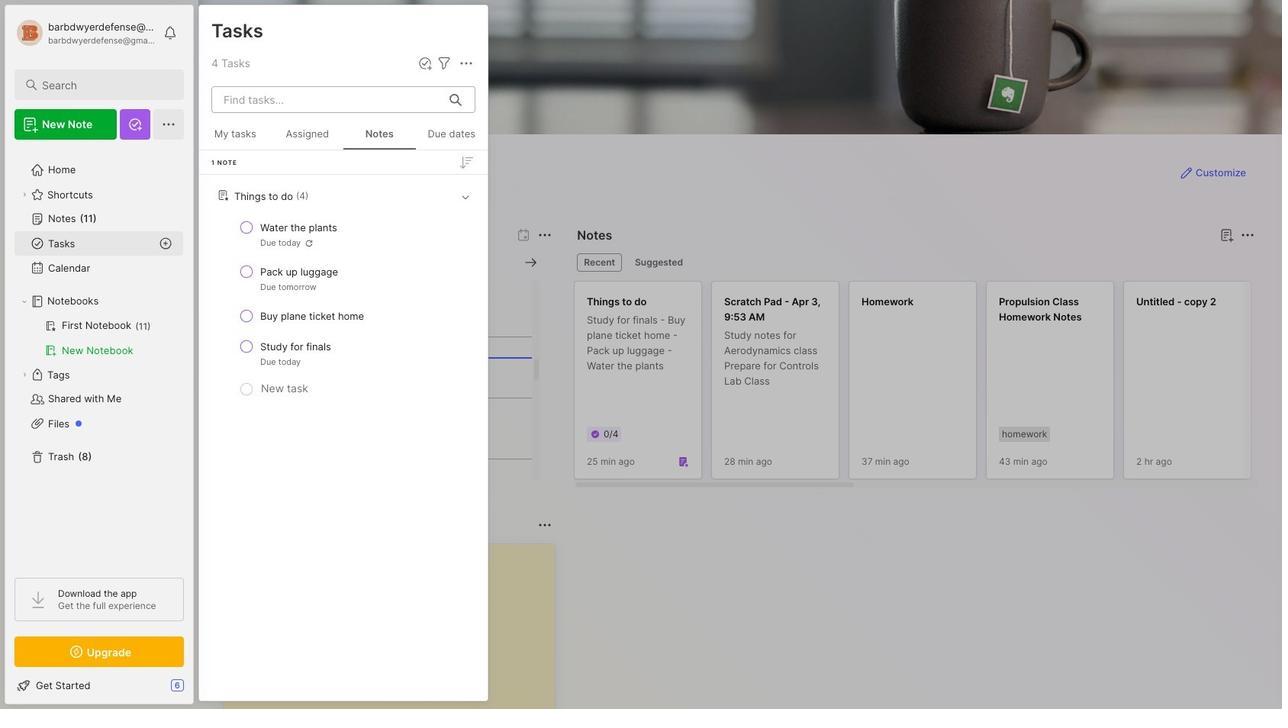 Task type: vqa. For each thing, say whether or not it's contained in the screenshot.
Indent image
no



Task type: describe. For each thing, give the bounding box(es) containing it.
expand notebooks image
[[20, 297, 29, 306]]

collapse qa-tasks_sections_bynote_0 image
[[458, 189, 473, 204]]

1 row from the top
[[205, 214, 482, 255]]

none search field inside main element
[[42, 76, 170, 94]]

more actions and view options image
[[457, 54, 476, 73]]

Search text field
[[42, 78, 170, 92]]

main element
[[0, 0, 198, 709]]

click to collapse image
[[193, 681, 204, 699]]

0 horizontal spatial row group
[[199, 181, 488, 400]]

Help and Learning task checklist field
[[5, 673, 193, 698]]

2 tab from the left
[[628, 253, 690, 272]]

new task image
[[418, 56, 433, 71]]

3 row from the top
[[205, 302, 482, 330]]

buy plane ticket home 3 cell
[[260, 308, 364, 324]]

Start writing… text field
[[236, 544, 555, 709]]

tree inside main element
[[5, 149, 193, 564]]

expand tags image
[[20, 370, 29, 379]]



Task type: locate. For each thing, give the bounding box(es) containing it.
group inside main element
[[15, 314, 183, 363]]

0 horizontal spatial tab
[[577, 253, 622, 272]]

row group
[[199, 181, 488, 400], [574, 281, 1283, 489]]

Find tasks… text field
[[215, 87, 441, 112]]

1 horizontal spatial tab
[[628, 253, 690, 272]]

Sort options field
[[457, 153, 476, 171]]

water the plants 1 cell
[[260, 220, 337, 235]]

None search field
[[42, 76, 170, 94]]

row down buy plane ticket home 3 "cell"
[[205, 333, 482, 374]]

4 row from the top
[[205, 333, 482, 374]]

filter tasks image
[[435, 54, 453, 73]]

group
[[15, 314, 183, 363]]

row up buy plane ticket home 3 "cell"
[[205, 258, 482, 299]]

2 row from the top
[[205, 258, 482, 299]]

Filter tasks field
[[435, 54, 453, 73]]

pack up luggage 2 cell
[[260, 264, 338, 279]]

1 horizontal spatial row group
[[574, 281, 1283, 489]]

row up 'study for finals 4' cell
[[205, 302, 482, 330]]

1 tab from the left
[[577, 253, 622, 272]]

tree
[[5, 149, 193, 564]]

More actions and view options field
[[453, 54, 476, 73]]

tab list
[[577, 253, 1253, 272]]

study for finals 4 cell
[[260, 339, 331, 354]]

row
[[205, 214, 482, 255], [205, 258, 482, 299], [205, 302, 482, 330], [205, 333, 482, 374]]

row up 'pack up luggage 2' cell
[[205, 214, 482, 255]]

Account field
[[15, 18, 156, 48]]

tab
[[577, 253, 622, 272], [628, 253, 690, 272]]



